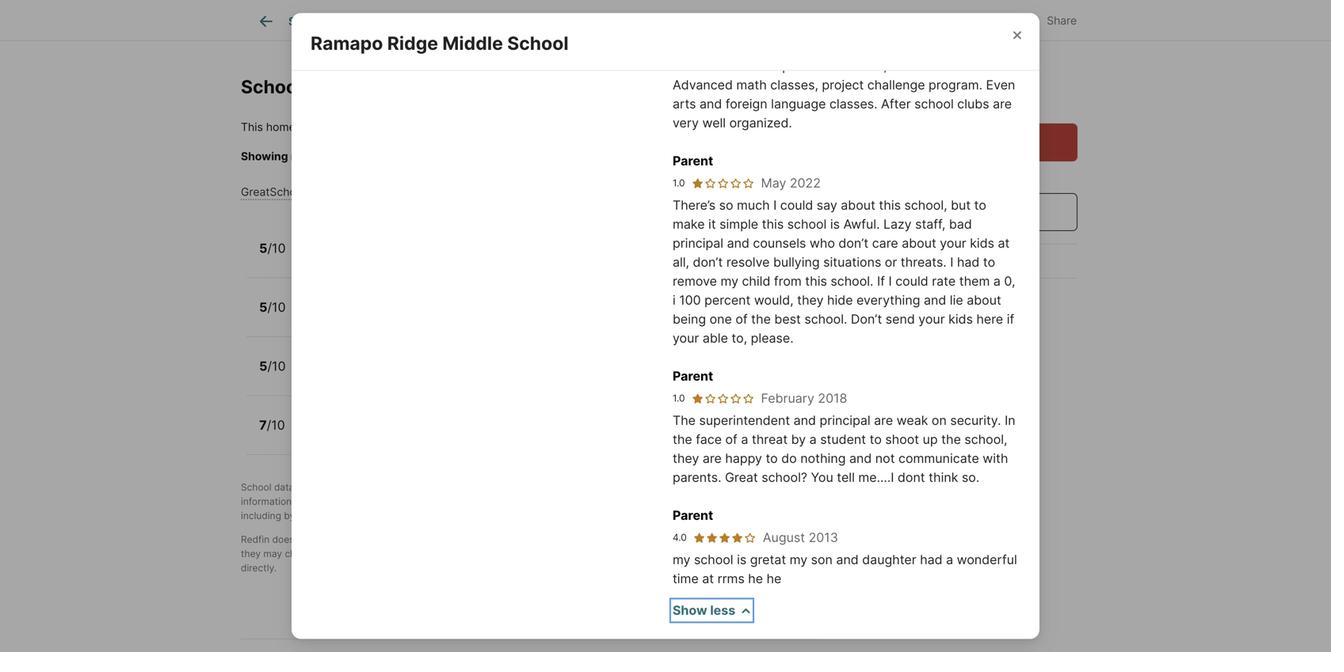 Task type: locate. For each thing, give the bounding box(es) containing it.
be inside 'school service boundaries are intended to be used as a reference only; they may change and are not'
[[682, 534, 693, 546]]

0 horizontal spatial by
[[284, 511, 295, 522]]

1 vertical spatial at
[[702, 572, 714, 587]]

they up parents.
[[673, 451, 699, 467]]

greatschools down showing
[[241, 185, 311, 199]]

they inside there's so much i could say about this school, but to make it simple this school is awful. lazy staff, bad principal and counsels who don't care about your kids at all, don't resolve bullying situations or threats. i had to remove my child from this school. if i could rate them a 0, i 100 percent would, they hide everything and lie about being one of the best school. don't send your kids here if your able to, please.
[[797, 293, 824, 308]]

2 vertical spatial parent
[[673, 508, 713, 524]]

1 1.0 from the top
[[673, 177, 685, 189]]

school up "who" at right
[[787, 217, 827, 232]]

child
[[742, 274, 770, 289]]

don't up remove
[[693, 255, 723, 270]]

had up 'them'
[[957, 255, 980, 270]]

contact
[[855, 59, 921, 78]]

0 vertical spatial redfin
[[541, 482, 569, 494]]

0 vertical spatial district
[[509, 150, 546, 163]]

3 parent from the top
[[673, 508, 713, 524]]

school inside 'school service boundaries are intended to be used as a reference only; they may change and are not'
[[489, 534, 520, 546]]

themselves.
[[457, 511, 511, 522]]

share
[[1047, 14, 1077, 27]]

redfin up may
[[241, 534, 270, 546]]

or
[[885, 255, 897, 270], [354, 534, 363, 546]]

the up please. on the bottom right
[[751, 312, 771, 327]]

2 horizontal spatial by
[[791, 432, 806, 448]]

provided
[[307, 482, 346, 494]]

the right check
[[451, 150, 469, 163]]

is inside there's so much i could say about this school, but to make it simple this school is awful. lazy staff, bad principal and counsels who don't care about your kids at all, don't resolve bullying situations or threats. i had to remove my child from this school. if i could rate them a 0, i 100 percent would, they hide everything and lie about being one of the best school. don't send your kids here if your able to, please.
[[830, 217, 840, 232]]

0 horizontal spatial principal
[[673, 236, 723, 251]]

tab
[[342, 2, 424, 40], [424, 2, 480, 40], [480, 2, 563, 40], [563, 2, 639, 40], [639, 2, 766, 40]]

1 tab from the left
[[342, 2, 424, 40]]

0 vertical spatial by
[[791, 432, 806, 448]]

they down from
[[797, 293, 824, 308]]

send a message
[[916, 204, 1016, 220]]

principal inside the superintendent and principal are weak on security. in the face of a threat by a student to shoot up the school, they are happy to do nothing and not communicate with parents. great school? you tell me....i dont think so.
[[820, 413, 870, 429]]

all
[[878, 39, 892, 55]]

may 2022
[[761, 175, 821, 191]]

at
[[998, 236, 1010, 251], [702, 572, 714, 587]]

1.0 up "the"
[[673, 393, 685, 404]]

0 vertical spatial at
[[998, 236, 1010, 251]]

school down program.
[[914, 96, 954, 112]]

1 horizontal spatial he
[[767, 572, 781, 587]]

1 vertical spatial could
[[895, 274, 928, 289]]

is right data
[[297, 482, 304, 494]]

the
[[896, 39, 915, 55], [345, 120, 362, 134], [451, 150, 469, 163], [751, 312, 771, 327], [673, 432, 692, 448], [941, 432, 961, 448], [402, 511, 417, 522], [704, 549, 719, 560]]

1 horizontal spatial at
[[998, 236, 1010, 251]]

i left 788- at the top of the page
[[950, 255, 953, 270]]

0 horizontal spatial district
[[509, 150, 546, 163]]

is inside my school is gretat my son and daughter had a wonderful time at rrms he he
[[737, 553, 747, 568]]

1 horizontal spatial had
[[957, 255, 980, 270]]

1 parent from the top
[[673, 153, 713, 169]]

1 horizontal spatial as
[[720, 534, 731, 546]]

i
[[673, 293, 676, 308]]

to
[[593, 150, 603, 163], [974, 198, 986, 213], [983, 255, 995, 270], [870, 432, 882, 448], [766, 451, 778, 467], [670, 534, 679, 546], [429, 549, 438, 560]]

at inside my school is gretat my son and daughter had a wonderful time at rrms he he
[[702, 572, 714, 587]]

excellent
[[673, 58, 726, 74]]

rrms
[[718, 572, 745, 587]]

parent up 4.0
[[673, 508, 713, 524]]

don't up situations
[[839, 236, 869, 251]]

are down face
[[703, 451, 722, 467]]

1 horizontal spatial district
[[754, 549, 785, 560]]

this up counsels
[[762, 217, 784, 232]]

parent down very in the top of the page
[[673, 153, 713, 169]]

middle
[[442, 32, 503, 54]]

1 he from the left
[[748, 572, 763, 587]]

0 horizontal spatial at
[[702, 572, 714, 587]]

1 vertical spatial 5 /10
[[259, 300, 286, 315]]

school up 'information'
[[241, 482, 271, 494]]

this up guaranteed
[[414, 534, 430, 546]]

serving
[[686, 150, 725, 163]]

and right the buyers
[[666, 482, 683, 494]]

parent down able
[[673, 369, 713, 384]]

to,
[[732, 331, 747, 346]]

weak
[[897, 413, 928, 429]]

and right the 'son'
[[836, 553, 859, 568]]

if
[[1007, 312, 1014, 327]]

kids down lie
[[948, 312, 973, 327]]

of up 'to,'
[[735, 312, 748, 327]]

about up here at right
[[967, 293, 1001, 308]]

my
[[721, 274, 738, 289], [673, 553, 690, 568], [790, 553, 807, 568]]

1 vertical spatial redfin
[[241, 534, 270, 546]]

band
[[891, 58, 921, 74]]

are
[[979, 39, 999, 55], [993, 96, 1012, 112], [874, 413, 893, 429], [703, 451, 722, 467], [611, 534, 625, 546], [340, 549, 354, 560]]

schools right all
[[643, 150, 683, 163]]

greatschools down 'do'
[[739, 482, 799, 494]]

0 vertical spatial as
[[347, 496, 358, 508]]

2 vertical spatial by
[[284, 511, 295, 522]]

had inside there's so much i could say about this school, but to make it simple this school is awful. lazy staff, bad principal and counsels who don't care about your kids at all, don't resolve bullying situations or threats. i had to remove my child from this school. if i could rate them a 0, i 100 percent would, they hide everything and lie about being one of the best school. don't send your kids here if your able to, please.
[[957, 255, 980, 270]]

rating 1.0 out of 5 element up so
[[691, 177, 755, 190]]

0 vertical spatial don't
[[839, 236, 869, 251]]

1 vertical spatial 5
[[259, 300, 267, 315]]

rd
[[932, 83, 952, 102]]

1 horizontal spatial redfin
[[541, 482, 569, 494]]

1 horizontal spatial they
[[673, 451, 699, 467]]

does
[[272, 534, 294, 546]]

not inside 'school service boundaries are intended to be used as a reference only; they may change and are not'
[[357, 549, 372, 560]]

0 horizontal spatial don't
[[693, 255, 723, 270]]

0 vertical spatial 1.0
[[673, 177, 685, 189]]

0 horizontal spatial he
[[748, 572, 763, 587]]

greatschools up visiting
[[363, 482, 423, 494]]

show less
[[673, 603, 735, 619]]

home
[[266, 120, 295, 134]]

rating 4.0 out of 5 element
[[693, 532, 756, 545]]

0 vertical spatial 5
[[259, 241, 267, 256]]

0 horizontal spatial redfin
[[241, 534, 270, 546]]

1 horizontal spatial don't
[[839, 236, 869, 251]]

parent for there's
[[673, 153, 713, 169]]

this home is within the
[[241, 120, 365, 134]]

2 horizontal spatial i
[[950, 255, 953, 270]]

1 vertical spatial parent
[[673, 369, 713, 384]]

school. down situations
[[831, 274, 873, 289]]

including
[[241, 511, 281, 522]]

2 5 from the top
[[259, 300, 267, 315]]

music
[[804, 58, 839, 74]]

are down endorse
[[340, 549, 354, 560]]

2 horizontal spatial greatschools
[[739, 482, 799, 494]]

could down threats.
[[895, 274, 928, 289]]

1 horizontal spatial my
[[721, 274, 738, 289]]

1 vertical spatial had
[[920, 553, 942, 568]]

school, inside the superintendent and principal are weak on security. in the face of a threat by a student to shoot up the school, they are happy to do nothing and not communicate with parents. great school? you tell me....i dont think so.
[[965, 432, 1007, 448]]

1 vertical spatial kids
[[948, 312, 973, 327]]

1 vertical spatial schools
[[419, 511, 454, 522]]

0 vertical spatial i
[[773, 198, 777, 213]]

0 vertical spatial they
[[797, 293, 824, 308]]

1 vertical spatial 1.0
[[673, 393, 685, 404]]

my up time on the bottom of the page
[[673, 553, 690, 568]]

remove
[[673, 274, 717, 289]]

school for school service boundaries are intended to be used as a reference only; they may change and are not
[[489, 534, 520, 546]]

and up tell
[[849, 451, 872, 467]]

0 vertical spatial parent
[[673, 153, 713, 169]]

0 horizontal spatial or
[[354, 534, 363, 546]]

search tab list
[[241, 0, 778, 40]]

green
[[955, 59, 1002, 78]]

1.0 for the
[[673, 393, 685, 404]]

2022
[[790, 175, 821, 191]]

principal inside there's so much i could say about this school, but to make it simple this school is awful. lazy staff, bad principal and counsels who don't care about your kids at all, don't resolve bullying situations or threats. i had to remove my child from this school. if i could rate them a 0, i 100 percent would, they hide everything and lie about being one of the best school. don't send your kids here if your able to, please.
[[673, 236, 723, 251]]

1 horizontal spatial or
[[885, 255, 897, 270]]

summary
[[314, 185, 364, 199]]

2 vertical spatial about
[[967, 293, 1001, 308]]

showing
[[241, 150, 288, 163]]

your right the send
[[918, 312, 945, 327]]

by up does
[[284, 511, 295, 522]]

nearby
[[291, 150, 328, 163]]

nonprofit
[[436, 482, 477, 494]]

not inside the superintendent and principal are weak on security. in the face of a threat by a student to shoot up the school, they are happy to do nothing and not communicate with parents. great school? you tell me....i dont think so.
[[875, 451, 895, 467]]

1 vertical spatial i
[[950, 255, 953, 270]]

1.0 up there's
[[673, 177, 685, 189]]

1 horizontal spatial school,
[[965, 432, 1007, 448]]

to inside 'school service boundaries are intended to be used as a reference only; they may change and are not'
[[670, 534, 679, 546]]

my down only;
[[790, 553, 807, 568]]

about up threats.
[[902, 236, 936, 251]]

guarantee
[[366, 534, 411, 546]]

2 vertical spatial they
[[241, 549, 261, 560]]

send a message button
[[855, 193, 1077, 231]]

classes.
[[829, 96, 877, 112]]

2 vertical spatial your
[[673, 331, 699, 346]]

by inside the superintendent and principal are weak on security. in the face of a threat by a student to shoot up the school, they are happy to do nothing and not communicate with parents. great school? you tell me....i dont think so.
[[791, 432, 806, 448]]

school up to
[[489, 534, 520, 546]]

parents.
[[673, 470, 721, 486]]

son
[[811, 553, 833, 568]]

, a nonprofit organization. redfin recommends buyers and renters use greatschools information and ratings as a including by contacting and visiting the schools themselves.
[[241, 482, 799, 522]]

a down superintendent
[[741, 432, 748, 448]]

rating 1.0 out of 5 element
[[691, 177, 755, 190], [691, 393, 755, 405]]

best
[[774, 312, 801, 327]]

1 horizontal spatial by
[[349, 482, 360, 494]]

school, up with on the bottom right
[[965, 432, 1007, 448]]

to
[[499, 549, 510, 560]]

0 vertical spatial schools
[[643, 150, 683, 163]]

1 horizontal spatial not
[[357, 549, 372, 560]]

0 vertical spatial or
[[885, 255, 897, 270]]

2 1.0 from the top
[[673, 393, 685, 404]]

think
[[929, 470, 958, 486]]

not up change
[[297, 534, 312, 546]]

they inside 'school service boundaries are intended to be used as a reference only; they may change and are not'
[[241, 549, 261, 560]]

percent
[[704, 293, 751, 308]]

2 vertical spatial not
[[357, 549, 372, 560]]

of right face
[[725, 432, 737, 448]]

1 vertical spatial by
[[349, 482, 360, 494]]

0 vertical spatial not
[[875, 451, 895, 467]]

this down "bullying"
[[805, 274, 827, 289]]

2 horizontal spatial my
[[790, 553, 807, 568]]

i right much
[[773, 198, 777, 213]]

1 vertical spatial principal
[[820, 413, 870, 429]]

information.
[[433, 534, 486, 546]]

1 vertical spatial be
[[440, 549, 452, 560]]

0 vertical spatial 5 /10
[[259, 241, 286, 256]]

and down rate
[[924, 293, 946, 308]]

is down say
[[830, 217, 840, 232]]

the superintendent and principal are weak on security. in the face of a threat by a student to shoot up the school, they are happy to do nothing and not communicate with parents. great school? you tell me....i dont think so.
[[673, 413, 1015, 486]]

1 horizontal spatial schools
[[643, 150, 683, 163]]

by up 'do'
[[791, 432, 806, 448]]

are up shoot
[[874, 413, 893, 429]]

language
[[771, 96, 826, 112]]

don't
[[839, 236, 869, 251], [693, 255, 723, 270]]

principal up the 'student'
[[820, 413, 870, 429]]

0 vertical spatial school
[[507, 32, 569, 54]]

1 vertical spatial rating 1.0 out of 5 element
[[691, 393, 755, 405]]

1 horizontal spatial could
[[895, 274, 928, 289]]

schools inside , a nonprofit organization. redfin recommends buyers and renters use greatschools information and ratings as a including by contacting and visiting the schools themselves.
[[419, 511, 454, 522]]

had right 'daughter'
[[920, 553, 942, 568]]

lazy
[[883, 217, 912, 232]]

is right the home
[[298, 120, 307, 134]]

is for my school is gretat my son and daughter had a wonderful time at rrms he he
[[737, 553, 747, 568]]

or down care
[[885, 255, 897, 270]]

my up "percent"
[[721, 274, 738, 289]]

5
[[259, 241, 267, 256], [259, 300, 267, 315], [259, 359, 267, 374]]

a right ratings
[[360, 496, 366, 508]]

school down used
[[694, 553, 733, 568]]

please
[[379, 150, 414, 163]]

and inside my school is gretat my son and daughter had a wonderful time at rrms he he
[[836, 553, 859, 568]]

100
[[679, 293, 701, 308]]

and down simple
[[727, 236, 749, 251]]

1 horizontal spatial principal
[[820, 413, 870, 429]]

1 horizontal spatial i
[[889, 274, 892, 289]]

greatschools
[[241, 185, 311, 199], [363, 482, 423, 494], [739, 482, 799, 494]]

kids up 788- at the top of the page
[[970, 236, 994, 251]]

very
[[673, 115, 699, 131]]

1 5 /10 from the top
[[259, 241, 286, 256]]

2 vertical spatial i
[[889, 274, 892, 289]]

school inside there's so much i could say about this school, but to make it simple this school is awful. lazy staff, bad principal and counsels who don't care about your kids at all, don't resolve bullying situations or threats. i had to remove my child from this school. if i could rate them a 0, i 100 percent would, they hide everything and lie about being one of the best school. don't send your kids here if your able to, please.
[[787, 217, 827, 232]]

rating 1.0 out of 5 element up superintendent
[[691, 393, 755, 405]]

my inside there's so much i could say about this school, but to make it simple this school is awful. lazy staff, bad principal and counsels who don't care about your kids at all, don't resolve bullying situations or threats. i had to remove my child from this school. if i could rate them a 0, i 100 percent would, they hide everything and lie about being one of the best school. don't send your kids here if your able to, please.
[[721, 274, 738, 289]]

2 parent from the top
[[673, 369, 713, 384]]

1 rating 1.0 out of 5 element from the top
[[691, 177, 755, 190]]

as inside , a nonprofit organization. redfin recommends buyers and renters use greatschools information and ratings as a including by contacting and visiting the schools themselves.
[[347, 496, 358, 508]]

be up contact
[[682, 534, 693, 546]]

had inside my school is gretat my son and daughter had a wonderful time at rrms he he
[[920, 553, 942, 568]]

0 horizontal spatial be
[[440, 549, 452, 560]]

a left 0,
[[993, 274, 1001, 289]]

is for this home is within the
[[298, 120, 307, 134]]

387
[[921, 59, 951, 78]]

not up me....i
[[875, 451, 895, 467]]

0 horizontal spatial i
[[773, 198, 777, 213]]

so.
[[962, 470, 979, 486]]

and up redfin does not endorse or guarantee this information.
[[348, 511, 365, 522]]

at inside there's so much i could say about this school, but to make it simple this school is awful. lazy staff, bad principal and counsels who don't care about your kids at all, don't resolve bullying situations or threats. i had to remove my child from this school. if i could rate them a 0, i 100 percent would, they hide everything and lie about being one of the best school. don't send your kids here if your able to, please.
[[998, 236, 1010, 251]]

a right send
[[950, 204, 958, 220]]

he
[[748, 572, 763, 587], [767, 572, 781, 587]]

about up the awful. at top right
[[841, 198, 875, 213]]

website
[[549, 150, 590, 163]]

0 vertical spatial could
[[780, 198, 813, 213]]

i right the if
[[889, 274, 892, 289]]

boundaries
[[558, 534, 608, 546]]

(201)
[[918, 254, 951, 269]]

redfin right organization.
[[541, 482, 569, 494]]

1.0
[[673, 177, 685, 189], [673, 393, 685, 404]]

share button
[[1011, 4, 1090, 36]]

at right time on the bottom of the page
[[702, 572, 714, 587]]

2 rating 1.0 out of 5 element from the top
[[691, 393, 755, 405]]

or right endorse
[[354, 534, 363, 546]]

a left reference
[[733, 534, 739, 546]]

school right middle
[[507, 32, 569, 54]]

5 /10
[[259, 241, 286, 256], [259, 300, 286, 315], [259, 359, 286, 374]]

school, up staff,
[[904, 198, 947, 213]]

0 horizontal spatial as
[[347, 496, 358, 508]]

they inside the superintendent and principal are weak on security. in the face of a threat by a student to shoot up the school, they are happy to do nothing and not communicate with parents. great school? you tell me....i dont think so.
[[673, 451, 699, 467]]

2 horizontal spatial they
[[797, 293, 824, 308]]

the right visiting
[[402, 511, 417, 522]]

kids
[[970, 236, 994, 251], [948, 312, 973, 327]]

0 horizontal spatial they
[[241, 549, 261, 560]]

they up directly.
[[241, 549, 261, 560]]

1 vertical spatial school.
[[804, 312, 847, 327]]

and down endorse
[[321, 549, 337, 560]]

enrollment
[[573, 549, 620, 560]]

2 vertical spatial 5
[[259, 359, 267, 374]]

is for school data is provided by greatschools
[[297, 482, 304, 494]]

example
[[750, 58, 800, 74]]

rating 1.0 out of 5 element for superintendent
[[691, 393, 755, 405]]

0 horizontal spatial school,
[[904, 198, 947, 213]]

0 horizontal spatial had
[[920, 553, 942, 568]]

1 vertical spatial about
[[902, 236, 936, 251]]

0 vertical spatial kids
[[970, 236, 994, 251]]

the up the band
[[896, 39, 915, 55]]

of inside there's so much i could say about this school, but to make it simple this school is awful. lazy staff, bad principal and counsels who don't care about your kids at all, don't resolve bullying situations or threats. i had to remove my child from this school. if i could rate them a 0, i 100 percent would, they hide everything and lie about being one of the best school. don't send your kids here if your able to, please.
[[735, 312, 748, 327]]

at up 1042
[[998, 236, 1010, 251]]

a inside button
[[950, 204, 958, 220]]

they
[[797, 293, 824, 308], [673, 451, 699, 467], [241, 549, 261, 560]]

not down redfin does not endorse or guarantee this information.
[[357, 549, 372, 560]]

please.
[[751, 331, 794, 346]]

only;
[[787, 534, 808, 546]]

ramapo ridge middle school dialog
[[292, 0, 1039, 640]]

good
[[703, 39, 734, 55]]

principal down make
[[673, 236, 723, 251]]

rate
[[932, 274, 956, 289]]

by
[[791, 432, 806, 448], [349, 482, 360, 494], [284, 511, 295, 522]]

2 vertical spatial 5 /10
[[259, 359, 286, 374]]

make
[[673, 217, 705, 232]]

as right ratings
[[347, 496, 358, 508]]

your down being
[[673, 331, 699, 346]]

1 vertical spatial school
[[241, 482, 271, 494]]

school down service
[[541, 549, 570, 560]]

0 vertical spatial principal
[[673, 236, 723, 251]]

school. down the hide
[[804, 312, 847, 327]]

1 vertical spatial they
[[673, 451, 699, 467]]

ramapo ridge middle school element
[[311, 13, 588, 55]]

bad
[[949, 217, 972, 232]]

a inside there's so much i could say about this school, but to make it simple this school is awful. lazy staff, bad principal and counsels who don't care about your kids at all, don't resolve bullying situations or threats. i had to remove my child from this school. if i could rate them a 0, i 100 percent would, they hide everything and lie about being one of the best school. don't send your kids here if your able to, please.
[[993, 274, 1001, 289]]

2 he from the left
[[767, 572, 781, 587]]

message
[[961, 204, 1016, 220]]

a left wonderful
[[946, 553, 953, 568]]

1 horizontal spatial be
[[682, 534, 693, 546]]

school inside my school is gretat my son and daughter had a wonderful time at rrms he he
[[694, 553, 733, 568]]

ratings
[[314, 496, 345, 508]]

0 vertical spatial had
[[957, 255, 980, 270]]

0 vertical spatial rating 1.0 out of 5 element
[[691, 177, 755, 190]]

0 vertical spatial be
[[682, 534, 693, 546]]

district left website
[[509, 150, 546, 163]]

to inside guaranteed to be accurate. to verify school enrollment eligibility, contact the school district directly.
[[429, 549, 438, 560]]

1 vertical spatial not
[[297, 534, 312, 546]]

0 horizontal spatial schools
[[419, 511, 454, 522]]

parent for the
[[673, 369, 713, 384]]



Task type: describe. For each thing, give the bounding box(es) containing it.
rating
[[367, 185, 400, 199]]

challenge
[[867, 77, 925, 93]]

orchestra.
[[925, 58, 985, 74]]

school for school data is provided by greatschools
[[241, 482, 271, 494]]

may
[[761, 175, 786, 191]]

counsels
[[753, 236, 806, 251]]

endorse
[[314, 534, 351, 546]]

the
[[673, 413, 696, 429]]

situations
[[823, 255, 881, 270]]

it
[[708, 217, 716, 232]]

1.0 for there's
[[673, 177, 685, 189]]

contact
[[668, 549, 702, 560]]

communicate
[[898, 451, 979, 467]]

a right ,
[[428, 482, 434, 494]]

387 green mountain rd
[[855, 59, 1002, 102]]

awful.
[[843, 217, 880, 232]]

2 horizontal spatial about
[[967, 293, 1001, 308]]

0 horizontal spatial my
[[673, 553, 690, 568]]

service
[[522, 534, 555, 546]]

and up contacting
[[294, 496, 311, 508]]

school inside very good teachers and principal. all the programs are excellent for example music chorus, band orchestra. advanced math classes, project challenge program. even arts and foreign language classes. after school clubs are very well organized.
[[914, 96, 954, 112]]

well
[[702, 115, 726, 131]]

district inside guaranteed to be accurate. to verify school enrollment eligibility, contact the school district directly.
[[754, 549, 785, 560]]

the inside very good teachers and principal. all the programs are excellent for example music chorus, band orchestra. advanced math classes, project challenge program. even arts and foreign language classes. after school clubs are very well organized.
[[896, 39, 915, 55]]

be inside guaranteed to be accurate. to verify school enrollment eligibility, contact the school district directly.
[[440, 549, 452, 560]]

nothing
[[800, 451, 846, 467]]

1 vertical spatial or
[[354, 534, 363, 546]]

guaranteed to be accurate. to verify school enrollment eligibility, contact the school district directly.
[[241, 549, 785, 574]]

send
[[886, 312, 915, 327]]

school data is provided by greatschools
[[241, 482, 423, 494]]

in
[[1005, 413, 1015, 429]]

guaranteed
[[374, 549, 426, 560]]

2 5 /10 from the top
[[259, 300, 286, 315]]

much
[[737, 198, 770, 213]]

5 tab from the left
[[639, 2, 766, 40]]

foreign
[[726, 96, 767, 112]]

may
[[263, 549, 282, 560]]

1 horizontal spatial about
[[902, 236, 936, 251]]

are up green
[[979, 39, 999, 55]]

1 vertical spatial your
[[918, 312, 945, 327]]

this up lazy on the right top of the page
[[879, 198, 901, 213]]

2 tab from the left
[[424, 2, 480, 40]]

0 vertical spatial your
[[940, 236, 966, 251]]

a inside my school is gretat my son and daughter had a wonderful time at rrms he he
[[946, 553, 953, 568]]

the inside , a nonprofit organization. redfin recommends buyers and renters use greatschools information and ratings as a including by contacting and visiting the schools themselves.
[[402, 511, 417, 522]]

this left home.
[[728, 150, 747, 163]]

dont
[[898, 470, 925, 486]]

show less button
[[673, 602, 751, 621]]

parent for my
[[673, 508, 713, 524]]

the down "the"
[[673, 432, 692, 448]]

resolve
[[726, 255, 770, 270]]

check
[[417, 150, 448, 163]]

ramapo
[[311, 32, 383, 54]]

being
[[673, 312, 706, 327]]

would,
[[754, 293, 794, 308]]

simple
[[720, 217, 758, 232]]

school down rating 4.0 out of 5 element
[[722, 549, 751, 560]]

see
[[607, 150, 625, 163]]

rating 1.0 out of 5 element for so
[[691, 177, 755, 190]]

0,
[[1004, 274, 1015, 289]]

or inside there's so much i could say about this school, but to make it simple this school is awful. lazy staff, bad principal and counsels who don't care about your kids at all, don't resolve bullying situations or threats. i had to remove my child from this school. if i could rate them a 0, i 100 percent would, they hide everything and lie about being one of the best school. don't send your kids here if your able to, please.
[[885, 255, 897, 270]]

this
[[241, 120, 263, 134]]

a up nothing
[[809, 432, 817, 448]]

4 tab from the left
[[563, 2, 639, 40]]

by inside , a nonprofit organization. redfin recommends buyers and renters use greatschools information and ratings as a including by contacting and visiting the schools themselves.
[[284, 511, 295, 522]]

school service boundaries are intended to be used as a reference only; they may change and are not
[[241, 534, 808, 560]]

data
[[274, 482, 294, 494]]

school right check
[[472, 150, 506, 163]]

greatschools inside , a nonprofit organization. redfin recommends buyers and renters use greatschools information and ratings as a including by contacting and visiting the schools themselves.
[[739, 482, 799, 494]]

from
[[774, 274, 802, 289]]

so
[[719, 198, 733, 213]]

me....i
[[858, 470, 894, 486]]

my school is gretat my son and daughter had a wonderful time at rrms he he
[[673, 553, 1017, 587]]

advanced
[[673, 77, 733, 93]]

if
[[877, 274, 885, 289]]

and down february 2018
[[794, 413, 816, 429]]

3 tab from the left
[[480, 2, 563, 40]]

a inside 'school service boundaries are intended to be used as a reference only; they may change and are not'
[[733, 534, 739, 546]]

face
[[696, 432, 722, 448]]

use
[[720, 482, 736, 494]]

very
[[673, 39, 700, 55]]

3 5 from the top
[[259, 359, 267, 374]]

for
[[730, 58, 746, 74]]

0 vertical spatial school.
[[831, 274, 873, 289]]

1 vertical spatial don't
[[693, 255, 723, 270]]

but
[[951, 198, 971, 213]]

and inside 'school service boundaries are intended to be used as a reference only; they may change and are not'
[[321, 549, 337, 560]]

school, inside there's so much i could say about this school, but to make it simple this school is awful. lazy staff, bad principal and counsels who don't care about your kids at all, don't resolve bullying situations or threats. i had to remove my child from this school. if i could rate them a 0, i 100 percent would, they hide everything and lie about being one of the best school. don't send your kids here if your able to, please.
[[904, 198, 947, 213]]

recommends
[[572, 482, 630, 494]]

teachers
[[738, 39, 790, 55]]

renters
[[686, 482, 718, 494]]

happy
[[725, 451, 762, 467]]

all
[[628, 150, 640, 163]]

reference
[[741, 534, 784, 546]]

say
[[817, 198, 837, 213]]

wonderful
[[957, 553, 1017, 568]]

there's
[[673, 198, 715, 213]]

up
[[923, 432, 938, 448]]

the inside there's so much i could say about this school, but to make it simple this school is awful. lazy staff, bad principal and counsels who don't care about your kids at all, don't resolve bullying situations or threats. i had to remove my child from this school. if i could rate them a 0, i 100 percent would, they hide everything and lie about being one of the best school. don't send your kids here if your able to, please.
[[751, 312, 771, 327]]

the right up
[[941, 432, 961, 448]]

1 5 from the top
[[259, 241, 267, 256]]

organization.
[[480, 482, 538, 494]]

and up well
[[700, 96, 722, 112]]

4.0
[[673, 532, 687, 544]]

2018
[[818, 391, 847, 406]]

0 vertical spatial about
[[841, 198, 875, 213]]

(201) 788-1042
[[918, 254, 1015, 269]]

0 horizontal spatial could
[[780, 198, 813, 213]]

as inside 'school service boundaries are intended to be used as a reference only; they may change and are not'
[[720, 534, 731, 546]]

on
[[932, 413, 947, 429]]

school inside dialog
[[507, 32, 569, 54]]

showing nearby schools. please check the school district website to see all schools serving this home.
[[241, 150, 783, 163]]

are up 'enrollment'
[[611, 534, 625, 546]]

3 5 /10 from the top
[[259, 359, 286, 374]]

programs
[[919, 39, 976, 55]]

the inside guaranteed to be accurate. to verify school enrollment eligibility, contact the school district directly.
[[704, 549, 719, 560]]

and up music at top right
[[794, 39, 816, 55]]

care
[[872, 236, 898, 251]]

schools.
[[331, 150, 377, 163]]

,
[[423, 482, 426, 494]]

don't
[[851, 312, 882, 327]]

greatschools summary rating link
[[241, 185, 400, 199]]

the right within on the left of the page
[[345, 120, 362, 134]]

of inside the superintendent and principal are weak on security. in the face of a threat by a student to shoot up the school, they are happy to do nothing and not communicate with parents. great school? you tell me....i dont think so.
[[725, 432, 737, 448]]

all,
[[673, 255, 689, 270]]

within
[[310, 120, 342, 134]]

0 horizontal spatial greatschools
[[241, 185, 311, 199]]

(201) 788-1042 button
[[855, 245, 1077, 278]]

1 horizontal spatial greatschools
[[363, 482, 423, 494]]

are down even
[[993, 96, 1012, 112]]

redfin inside , a nonprofit organization. redfin recommends buyers and renters use greatschools information and ratings as a including by contacting and visiting the schools themselves.
[[541, 482, 569, 494]]

tell
[[837, 470, 855, 486]]



Task type: vqa. For each thing, say whether or not it's contained in the screenshot.
by
yes



